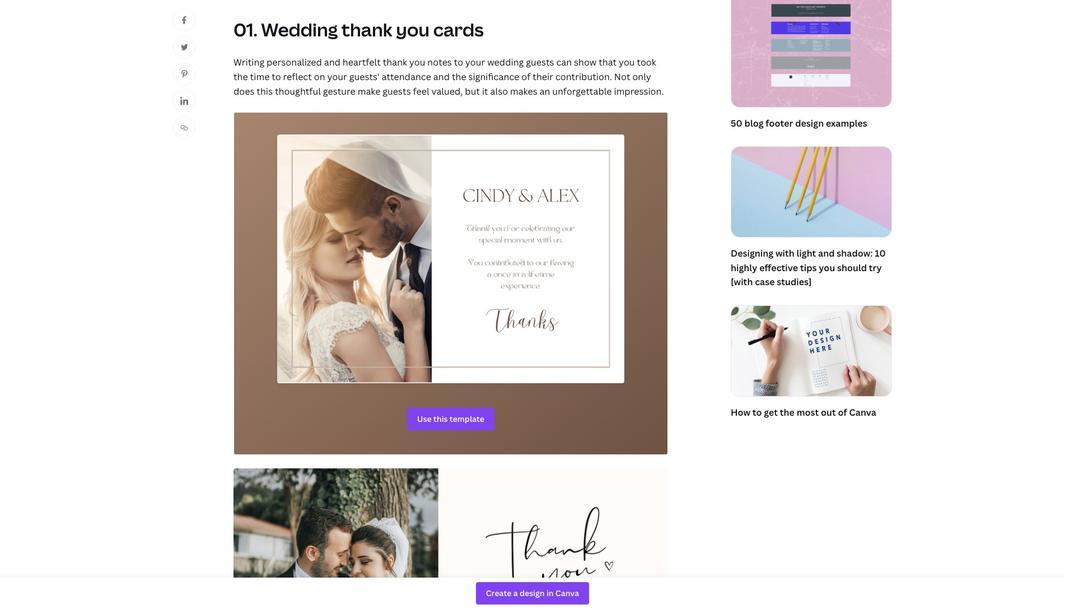 Task type: vqa. For each thing, say whether or not it's contained in the screenshot.
"of" within WRITING PERSONALIZED AND HEARTFELT THANK YOU NOTES TO YOUR WEDDING GUESTS CAN SHOW THAT YOU TOOK THE TIME TO REFLECT ON YOUR GUESTS' ATTENDANCE AND THE SIGNIFICANCE OF THEIR CONTRIBUTION. NOT ONLY DOES THIS THOUGHTFUL GESTURE MAKE GUESTS FEEL VALUED, BUT IT ALSO MAKES AN UNFORGETTABLE IMPRESSION.
yes



Task type: locate. For each thing, give the bounding box(es) containing it.
1 horizontal spatial of
[[839, 406, 848, 418]]

thank
[[342, 17, 393, 41], [383, 56, 407, 69]]

you
[[396, 17, 430, 41], [410, 56, 426, 69], [619, 56, 635, 69], [819, 261, 836, 274]]

of
[[522, 71, 531, 83], [839, 406, 848, 418]]

0 vertical spatial and
[[324, 56, 341, 69]]

the up does
[[234, 71, 248, 83]]

footer
[[766, 117, 794, 129]]

gesture
[[323, 85, 356, 97]]

reflect
[[283, 71, 312, 83]]

1 vertical spatial and
[[434, 71, 450, 83]]

contribution.
[[556, 71, 612, 83]]

your up significance
[[466, 56, 485, 69]]

guests
[[526, 56, 555, 69], [383, 85, 411, 97]]

0 horizontal spatial guests
[[383, 85, 411, 97]]

1 horizontal spatial your
[[466, 56, 485, 69]]

the right get
[[780, 406, 795, 418]]

you inside designing with light and shadow: 10 highly effective tips you should try [with case studies]
[[819, 261, 836, 274]]

you right tips
[[819, 261, 836, 274]]

guests up their
[[526, 56, 555, 69]]

0 vertical spatial your
[[466, 56, 485, 69]]

thoughtful
[[275, 85, 321, 97]]

personalized
[[267, 56, 322, 69]]

to right time
[[272, 71, 281, 83]]

how to get the most out of canva
[[731, 406, 877, 418]]

the
[[234, 71, 248, 83], [452, 71, 467, 83], [780, 406, 795, 418]]

that
[[599, 56, 617, 69]]

50
[[731, 117, 743, 129]]

you up notes
[[396, 17, 430, 41]]

thank up attendance
[[383, 56, 407, 69]]

their
[[533, 71, 554, 83]]

of right out
[[839, 406, 848, 418]]

0 horizontal spatial and
[[324, 56, 341, 69]]

2 horizontal spatial to
[[753, 406, 762, 418]]

1 horizontal spatial and
[[434, 71, 450, 83]]

and down notes
[[434, 71, 450, 83]]

of up makes
[[522, 71, 531, 83]]

how to make the most out of canva_featured image image
[[732, 306, 892, 396]]

1 horizontal spatial the
[[452, 71, 467, 83]]

designing with light and shadow: 10 highly effective tips you should try [with case studies] link
[[731, 146, 893, 292]]

0 horizontal spatial of
[[522, 71, 531, 83]]

the up valued,
[[452, 71, 467, 83]]

to left get
[[753, 406, 762, 418]]

guests down attendance
[[383, 85, 411, 97]]

shadow:
[[837, 247, 873, 259]]

thank inside writing personalized and heartfelt thank you notes to your wedding guests can show that you took the time to reflect on your guests' attendance and the significance of their contribution. not only does this thoughtful gesture make guests feel valued, but it also makes an unforgettable impression.
[[383, 56, 407, 69]]

it
[[482, 85, 488, 97]]

2 vertical spatial to
[[753, 406, 762, 418]]

to right notes
[[454, 56, 463, 69]]

0 vertical spatial guests
[[526, 56, 555, 69]]

2 horizontal spatial the
[[780, 406, 795, 418]]

50 blog footer design examples
[[731, 117, 868, 129]]

0 horizontal spatial to
[[272, 71, 281, 83]]

2 horizontal spatial and
[[819, 247, 835, 259]]

1 vertical spatial your
[[327, 71, 347, 83]]

but
[[465, 85, 480, 97]]

1 horizontal spatial guests
[[526, 56, 555, 69]]

on
[[314, 71, 325, 83]]

light
[[797, 247, 817, 259]]

your up gesture
[[327, 71, 347, 83]]

0 vertical spatial of
[[522, 71, 531, 83]]

and
[[324, 56, 341, 69], [434, 71, 450, 83], [819, 247, 835, 259]]

0 horizontal spatial your
[[327, 71, 347, 83]]

01.
[[234, 17, 258, 41]]

makes
[[510, 85, 538, 97]]

can
[[557, 56, 572, 69]]

1 horizontal spatial to
[[454, 56, 463, 69]]

thank up heartfelt on the left top
[[342, 17, 393, 41]]

this
[[257, 85, 273, 97]]

also
[[491, 85, 508, 97]]

and up on
[[324, 56, 341, 69]]

1 vertical spatial thank
[[383, 56, 407, 69]]

50 blog footer design examples link
[[731, 0, 893, 133]]

2 vertical spatial and
[[819, 247, 835, 259]]

0 horizontal spatial the
[[234, 71, 248, 83]]

canva
[[850, 406, 877, 418]]

0 vertical spatial to
[[454, 56, 463, 69]]

and right light
[[819, 247, 835, 259]]

you up attendance
[[410, 56, 426, 69]]

to
[[454, 56, 463, 69], [272, 71, 281, 83], [753, 406, 762, 418]]

your
[[466, 56, 485, 69], [327, 71, 347, 83]]

make
[[358, 85, 381, 97]]

with
[[776, 247, 795, 259]]



Task type: describe. For each thing, give the bounding box(es) containing it.
an
[[540, 85, 550, 97]]

blog
[[745, 117, 764, 129]]

attendance
[[382, 71, 431, 83]]

case
[[755, 276, 775, 288]]

time
[[250, 71, 270, 83]]

studies]
[[777, 276, 812, 288]]

wedding
[[261, 17, 338, 41]]

show
[[574, 56, 597, 69]]

wedding
[[488, 56, 524, 69]]

only
[[633, 71, 652, 83]]

01. wedding thank you cards
[[234, 17, 484, 41]]

not
[[615, 71, 631, 83]]

writing personalized and heartfelt thank you notes to your wedding guests can show that you took the time to reflect on your guests' attendance and the significance of their contribution. not only does this thoughtful gesture make guests feel valued, but it also makes an unforgettable impression.
[[234, 56, 664, 97]]

feel
[[413, 85, 430, 97]]

guests'
[[349, 71, 380, 83]]

the inside how to get the most out of canva link
[[780, 406, 795, 418]]

cards
[[434, 17, 484, 41]]

try
[[870, 261, 882, 274]]

[with
[[731, 276, 753, 288]]

does
[[234, 85, 255, 97]]

designing
[[731, 247, 774, 259]]

impression.
[[614, 85, 664, 97]]

unforgettable
[[553, 85, 612, 97]]

1 vertical spatial of
[[839, 406, 848, 418]]

valued,
[[432, 85, 463, 97]]

examples
[[826, 117, 868, 129]]

how
[[731, 406, 751, 418]]

and inside designing with light and shadow: 10 highly effective tips you should try [with case studies]
[[819, 247, 835, 259]]

of inside writing personalized and heartfelt thank you notes to your wedding guests can show that you took the time to reflect on your guests' attendance and the significance of their contribution. not only does this thoughtful gesture make guests feel valued, but it also makes an unforgettable impression.
[[522, 71, 531, 83]]

light and shadow image
[[732, 147, 892, 237]]

how to get the most out of canva link
[[731, 305, 893, 422]]

most
[[797, 406, 819, 418]]

should
[[838, 261, 867, 274]]

highly
[[731, 261, 758, 274]]

writing
[[234, 56, 265, 69]]

1 vertical spatial to
[[272, 71, 281, 83]]

get
[[764, 406, 778, 418]]

took
[[637, 56, 657, 69]]

designing with light and shadow: 10 highly effective tips you should try [with case studies]
[[731, 247, 886, 288]]

0 vertical spatial thank
[[342, 17, 393, 41]]

tips
[[801, 261, 817, 274]]

effective
[[760, 261, 799, 274]]

you up not
[[619, 56, 635, 69]]

1 vertical spatial guests
[[383, 85, 411, 97]]

10
[[875, 247, 886, 259]]

significance
[[469, 71, 520, 83]]

design
[[796, 117, 824, 129]]

notes
[[428, 56, 452, 69]]

heartfelt
[[343, 56, 381, 69]]

50 stunning blog footer designs for your inspiration_thumb image
[[732, 0, 892, 107]]

out
[[822, 406, 836, 418]]



